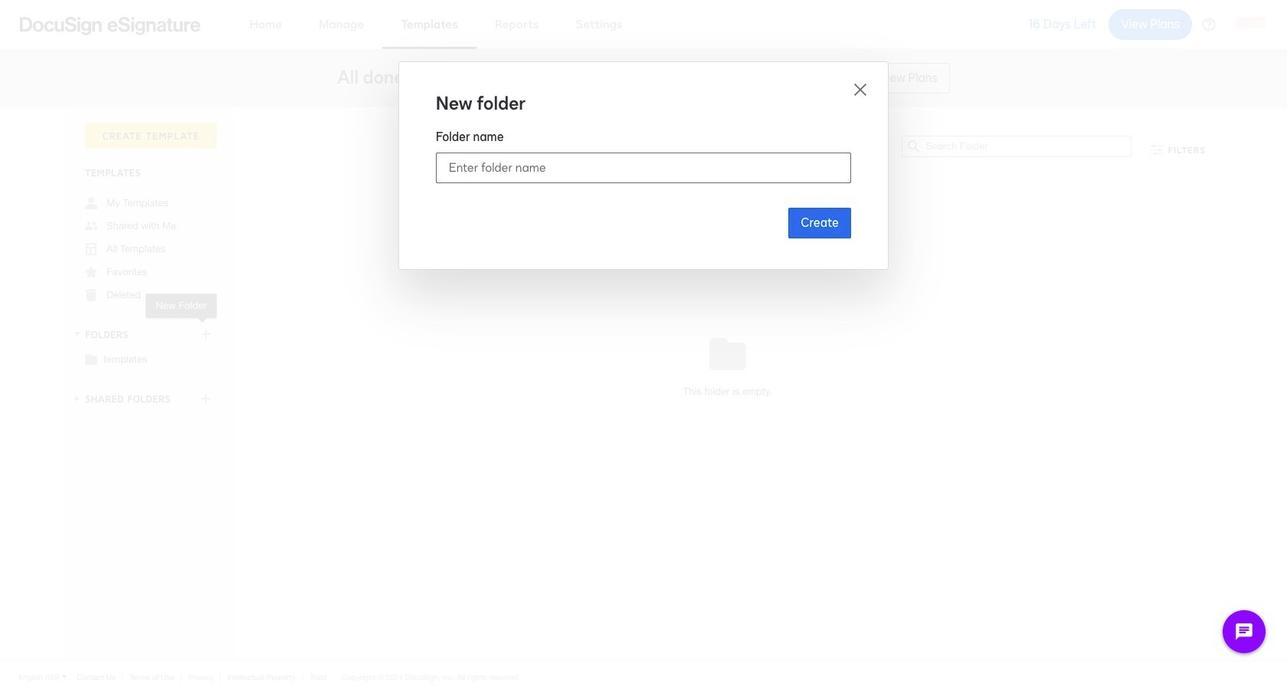 Task type: locate. For each thing, give the bounding box(es) containing it.
docusign esignature image
[[20, 16, 201, 35]]

user image
[[85, 197, 97, 209]]

more info region
[[0, 660, 1288, 693]]

folder image
[[85, 353, 97, 365]]

star filled image
[[85, 266, 97, 278]]



Task type: vqa. For each thing, say whether or not it's contained in the screenshot.
Search Folder text box
yes



Task type: describe. For each thing, give the bounding box(es) containing it.
trash image
[[85, 289, 97, 301]]

templates image
[[85, 243, 97, 255]]

Enter folder name text field
[[437, 153, 851, 182]]

Search Folder text field
[[926, 136, 1132, 156]]

view folders image
[[71, 328, 84, 340]]

shared image
[[85, 220, 97, 232]]



